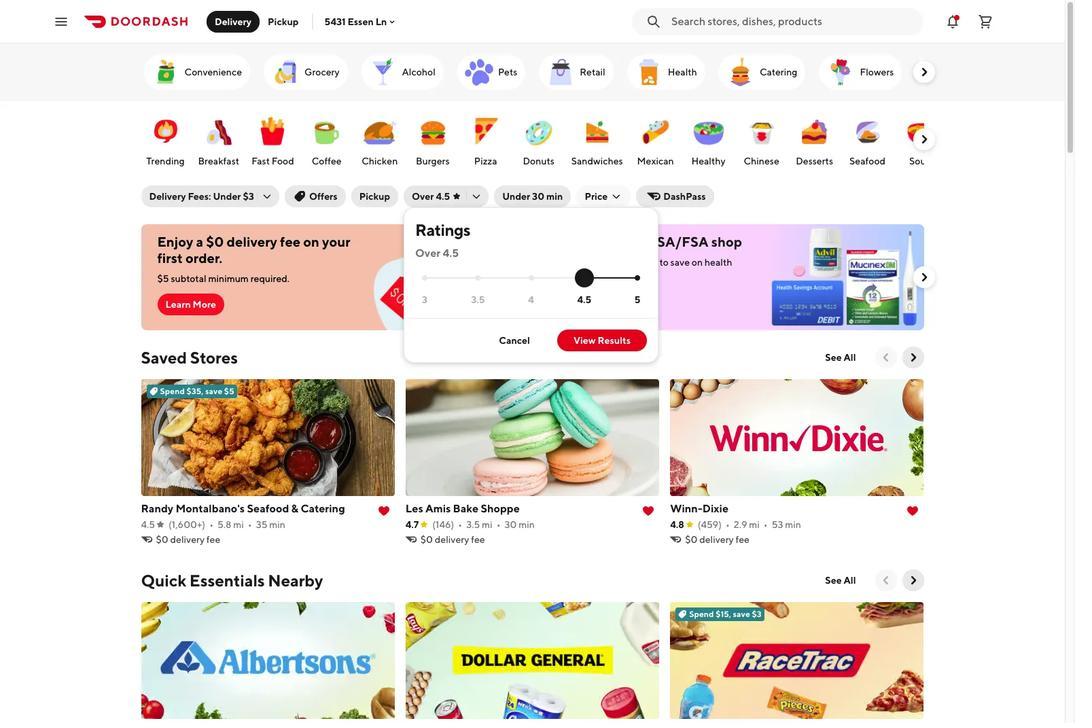 Task type: describe. For each thing, give the bounding box(es) containing it.
delivery for les
[[435, 534, 469, 545]]

stop
[[616, 234, 644, 250]]

catering link
[[719, 54, 806, 90]]

0 vertical spatial 3.5
[[471, 294, 485, 305]]

fees:
[[188, 191, 211, 202]]

cancel button
[[483, 330, 547, 352]]

• 2.9 mi • 53 min
[[726, 520, 802, 530]]

0 horizontal spatial 30
[[505, 520, 517, 530]]

min for winn-dixie
[[786, 520, 802, 530]]

1 • from the left
[[210, 520, 214, 530]]

offers button
[[285, 186, 346, 207]]

breakfast
[[198, 156, 239, 167]]

2 next button of carousel image from the top
[[918, 271, 931, 284]]

fee for winn-dixie
[[736, 534, 750, 545]]

mexican
[[638, 156, 674, 167]]

card
[[583, 296, 605, 307]]

4.7
[[406, 520, 419, 530]]

$​0 for les
[[421, 534, 433, 545]]

health
[[668, 67, 698, 78]]

bake
[[453, 503, 479, 515]]

5 • from the left
[[726, 520, 730, 530]]

alcohol link
[[361, 54, 444, 90]]

under inside under 30 min button
[[503, 191, 531, 202]]

quick
[[141, 571, 186, 590]]

flowers image
[[825, 56, 858, 88]]

convenience link
[[144, 54, 250, 90]]

use
[[555, 257, 571, 268]]

mi for seafood
[[233, 520, 244, 530]]

ratings
[[416, 220, 471, 239]]

save inside "use your hsa/fsa card to save on health essentials."
[[671, 257, 690, 268]]

5431 essen ln
[[325, 16, 387, 27]]

add card button
[[555, 291, 613, 313]]

1 vertical spatial over
[[416, 247, 441, 260]]

53
[[772, 520, 784, 530]]

convenience image
[[149, 56, 182, 88]]

$3 for delivery fees: under $3
[[243, 191, 254, 202]]

price
[[585, 191, 608, 202]]

order.
[[186, 250, 222, 266]]

health
[[705, 257, 733, 268]]

spend $35, save $5
[[160, 386, 234, 396]]

dixie
[[703, 503, 729, 515]]

fast food
[[252, 156, 294, 167]]

fast
[[252, 156, 270, 167]]

minimum
[[208, 273, 249, 284]]

4
[[529, 294, 534, 305]]

$5 subtotal minimum required.
[[157, 273, 290, 284]]

under 30 min button
[[494, 186, 571, 207]]

4.5 inside button
[[436, 191, 450, 202]]

0 vertical spatial next button of carousel image
[[918, 65, 931, 79]]

see for quick essentials nearby
[[826, 575, 842, 586]]

0 horizontal spatial $5
[[157, 273, 169, 284]]

previous button of carousel image for saved stores
[[880, 351, 893, 364]]

to
[[660, 257, 669, 268]]

see all for saved stores
[[826, 352, 856, 363]]

3.5 stars and over image
[[476, 276, 481, 281]]

essentials
[[190, 571, 265, 590]]

donuts
[[523, 156, 555, 167]]

shop
[[712, 234, 743, 250]]

retail image
[[545, 56, 578, 88]]

on inside enjoy a $0 delivery fee on your first order.
[[303, 234, 320, 250]]

0 vertical spatial seafood
[[850, 156, 886, 167]]

• 3.5 mi • 30 min
[[459, 520, 535, 530]]

see all link for saved stores
[[818, 347, 865, 369]]

nearby
[[268, 571, 323, 590]]

$​0 for randy
[[156, 534, 168, 545]]

min inside button
[[547, 191, 563, 202]]

previous button of carousel image for quick essentials nearby
[[880, 574, 893, 588]]

alcohol
[[402, 67, 436, 78]]

(146)
[[433, 520, 454, 530]]

quick essentials nearby link
[[141, 570, 323, 592]]

dashpass
[[664, 191, 706, 202]]

winn-dixie
[[671, 503, 729, 515]]

randy montalbano's seafood & catering
[[141, 503, 345, 515]]

les
[[406, 503, 423, 515]]

delivery fees: under $3
[[149, 191, 254, 202]]

your inside "use your hsa/fsa card to save on health essentials."
[[573, 257, 593, 268]]

offers
[[309, 191, 338, 202]]

save for spend $35, save $5
[[205, 386, 223, 396]]

4.5 down randy
[[141, 520, 155, 530]]

quick essentials nearby
[[141, 571, 323, 590]]

1 vertical spatial over 4.5
[[416, 247, 459, 260]]

chicken
[[362, 156, 398, 167]]

$0
[[206, 234, 224, 250]]

see all link for quick essentials nearby
[[818, 570, 865, 592]]

saved stores
[[141, 348, 238, 367]]

add
[[563, 296, 581, 307]]

view
[[574, 335, 596, 346]]

over inside button
[[412, 191, 434, 202]]

cancel
[[499, 335, 530, 346]]

3 stars and over image
[[422, 276, 428, 281]]

results
[[598, 335, 631, 346]]

desserts
[[796, 156, 834, 167]]

pets
[[498, 67, 518, 78]]

Store search: begin typing to search for stores available on DoorDash text field
[[672, 14, 915, 29]]

4.5 down essentials.
[[578, 294, 592, 305]]

trending link
[[142, 108, 189, 171]]

add card
[[563, 296, 605, 307]]

grocery image
[[269, 56, 302, 88]]

4.5 down ratings
[[443, 247, 459, 260]]

2 • from the left
[[248, 520, 252, 530]]

card
[[639, 257, 658, 268]]

$​0 delivery fee for montalbano's
[[156, 534, 221, 545]]

fee inside enjoy a $0 delivery fee on your first order.
[[280, 234, 301, 250]]

winn-
[[671, 503, 703, 515]]

(459)
[[698, 520, 722, 530]]

flowers link
[[820, 54, 903, 90]]

flowers
[[860, 67, 895, 78]]

$​0 delivery fee for dixie
[[686, 534, 750, 545]]

save for spend $15, save $3
[[733, 609, 751, 619]]

view results button
[[558, 330, 647, 352]]

1 vertical spatial $5
[[224, 386, 234, 396]]

first
[[157, 250, 183, 266]]

under 30 min
[[503, 191, 563, 202]]

enjoy a $0 delivery fee on your first order.
[[157, 234, 351, 266]]

beauty image
[[922, 56, 954, 88]]

next button of carousel image for saved stores
[[907, 351, 920, 364]]

mi for bake
[[482, 520, 493, 530]]

3
[[422, 294, 428, 305]]

2.9
[[734, 520, 748, 530]]

4.8
[[671, 520, 685, 530]]

ln
[[376, 16, 387, 27]]

healthy
[[692, 156, 726, 167]]

learn more button
[[157, 294, 224, 316]]

learn more
[[166, 299, 216, 310]]

stores
[[190, 348, 238, 367]]

min for les amis bake shoppe
[[519, 520, 535, 530]]



Task type: vqa. For each thing, say whether or not it's contained in the screenshot.
Convenience LINK
yes



Task type: locate. For each thing, give the bounding box(es) containing it.
see all link
[[818, 347, 865, 369], [818, 570, 865, 592]]

learn
[[166, 299, 191, 310]]

$35,
[[187, 386, 204, 396]]

delivery inside enjoy a $0 delivery fee on your first order.
[[227, 234, 277, 250]]

fee down 2.9
[[736, 534, 750, 545]]

1 horizontal spatial catering
[[760, 67, 798, 78]]

1 vertical spatial next button of carousel image
[[918, 271, 931, 284]]

0 vertical spatial $3
[[243, 191, 254, 202]]

all for quick essentials nearby
[[844, 575, 856, 586]]

0 items, open order cart image
[[978, 13, 994, 30]]

delivery for delivery
[[215, 16, 252, 27]]

enjoy
[[157, 234, 193, 250]]

0 vertical spatial pickup
[[268, 16, 299, 27]]

delivery down (146)
[[435, 534, 469, 545]]

2 $​0 from the left
[[421, 534, 433, 545]]

previous button of carousel image
[[880, 351, 893, 364], [880, 574, 893, 588]]

1 horizontal spatial on
[[692, 257, 703, 268]]

1 vertical spatial previous button of carousel image
[[880, 574, 893, 588]]

1 vertical spatial 30
[[505, 520, 517, 530]]

• left 5.8
[[210, 520, 214, 530]]

les amis bake shoppe
[[406, 503, 520, 515]]

pickup right delivery button
[[268, 16, 299, 27]]

1 horizontal spatial $3
[[752, 609, 762, 619]]

1 vertical spatial your
[[573, 257, 593, 268]]

mi down shoppe
[[482, 520, 493, 530]]

3.5 down 'bake'
[[467, 520, 480, 530]]

1 next button of carousel image from the top
[[918, 133, 931, 146]]

hsa/fsa down one-
[[594, 257, 637, 268]]

1 horizontal spatial spend
[[690, 609, 714, 619]]

under right fees:
[[213, 191, 241, 202]]

2 horizontal spatial $​0
[[686, 534, 698, 545]]

4.5 up ratings
[[436, 191, 450, 202]]

$3 right $15,
[[752, 609, 762, 619]]

chinese
[[744, 156, 780, 167]]

see all
[[826, 352, 856, 363], [826, 575, 856, 586]]

min down shoppe
[[519, 520, 535, 530]]

4.5
[[436, 191, 450, 202], [443, 247, 459, 260], [578, 294, 592, 305], [141, 520, 155, 530]]

pets image
[[463, 56, 496, 88]]

save right $15,
[[733, 609, 751, 619]]

• left 53
[[764, 520, 768, 530]]

a
[[196, 234, 203, 250]]

min right 35
[[269, 520, 286, 530]]

on down offers button
[[303, 234, 320, 250]]

$5 right $35,
[[224, 386, 234, 396]]

1 previous button of carousel image from the top
[[880, 351, 893, 364]]

0 vertical spatial see all
[[826, 352, 856, 363]]

your one-stop hsa/fsa shop
[[555, 234, 743, 250]]

notification bell image
[[945, 13, 962, 30]]

fee for les amis bake shoppe
[[471, 534, 485, 545]]

grocery link
[[264, 54, 348, 90]]

fee for randy montalbano's seafood & catering
[[207, 534, 221, 545]]

• left 2.9
[[726, 520, 730, 530]]

hsa/fsa inside "use your hsa/fsa card to save on health essentials."
[[594, 257, 637, 268]]

pickup
[[268, 16, 299, 27], [359, 191, 390, 202]]

2 see from the top
[[826, 575, 842, 586]]

2 mi from the left
[[482, 520, 493, 530]]

4 stars and over image
[[529, 276, 534, 281]]

over up 3 stars and over 'icon'
[[416, 247, 441, 260]]

0 horizontal spatial hsa/fsa
[[594, 257, 637, 268]]

0 vertical spatial pickup button
[[260, 11, 307, 32]]

1 vertical spatial hsa/fsa
[[594, 257, 637, 268]]

over 4.5 down ratings
[[416, 247, 459, 260]]

open menu image
[[53, 13, 69, 30]]

5431 essen ln button
[[325, 16, 398, 27]]

2 vertical spatial save
[[733, 609, 751, 619]]

burgers
[[416, 156, 450, 167]]

$5 down first
[[157, 273, 169, 284]]

next button of carousel image for quick essentials nearby
[[907, 574, 920, 588]]

delivery down (1,600+)
[[170, 534, 205, 545]]

3 • from the left
[[459, 520, 463, 530]]

delivery for randy
[[170, 534, 205, 545]]

0 vertical spatial all
[[844, 352, 856, 363]]

1 vertical spatial $3
[[752, 609, 762, 619]]

hsa/fsa up "to"
[[647, 234, 709, 250]]

$​0 delivery fee for amis
[[421, 534, 485, 545]]

0 horizontal spatial spend
[[160, 386, 185, 396]]

over 4.5 button
[[404, 186, 489, 207]]

5.8
[[218, 520, 232, 530]]

saved
[[141, 348, 187, 367]]

&
[[291, 503, 299, 515]]

30 down donuts
[[532, 191, 545, 202]]

1 horizontal spatial $​0
[[421, 534, 433, 545]]

0 horizontal spatial catering
[[301, 503, 345, 515]]

saved stores link
[[141, 347, 238, 369]]

2 horizontal spatial $​0 delivery fee
[[686, 534, 750, 545]]

2 see all link from the top
[[818, 570, 865, 592]]

delivery down (459) at bottom
[[700, 534, 734, 545]]

0 vertical spatial 30
[[532, 191, 545, 202]]

$3 down fast
[[243, 191, 254, 202]]

pickup button up grocery image
[[260, 11, 307, 32]]

one-
[[587, 234, 616, 250]]

2 see all from the top
[[826, 575, 856, 586]]

food
[[272, 156, 294, 167]]

1 horizontal spatial 30
[[532, 191, 545, 202]]

1 horizontal spatial hsa/fsa
[[647, 234, 709, 250]]

$​0 delivery fee down (146)
[[421, 534, 485, 545]]

0 vertical spatial your
[[322, 234, 351, 250]]

1 see all link from the top
[[818, 347, 865, 369]]

1 horizontal spatial delivery
[[215, 16, 252, 27]]

catering image
[[725, 56, 757, 88]]

required.
[[251, 273, 290, 284]]

1 horizontal spatial save
[[671, 257, 690, 268]]

your down "offers"
[[322, 234, 351, 250]]

spend $15, save $3
[[690, 609, 762, 619]]

1 see from the top
[[826, 352, 842, 363]]

0 horizontal spatial mi
[[233, 520, 244, 530]]

0 horizontal spatial $​0 delivery fee
[[156, 534, 221, 545]]

• down shoppe
[[497, 520, 501, 530]]

pickup down chicken
[[359, 191, 390, 202]]

see all for quick essentials nearby
[[826, 575, 856, 586]]

health link
[[627, 54, 706, 90]]

3 $​0 from the left
[[686, 534, 698, 545]]

save
[[671, 257, 690, 268], [205, 386, 223, 396], [733, 609, 751, 619]]

0 vertical spatial previous button of carousel image
[[880, 351, 893, 364]]

1 vertical spatial all
[[844, 575, 856, 586]]

convenience
[[185, 67, 242, 78]]

1 vertical spatial seafood
[[247, 503, 289, 515]]

view results
[[574, 335, 631, 346]]

over down burgers at the top of page
[[412, 191, 434, 202]]

retail link
[[539, 54, 614, 90]]

spend
[[160, 386, 185, 396], [690, 609, 714, 619]]

0 horizontal spatial seafood
[[247, 503, 289, 515]]

catering
[[760, 67, 798, 78], [301, 503, 345, 515]]

under
[[213, 191, 241, 202], [503, 191, 531, 202]]

amis
[[426, 503, 451, 515]]

1 vertical spatial save
[[205, 386, 223, 396]]

shoppe
[[481, 503, 520, 515]]

1 vertical spatial see
[[826, 575, 842, 586]]

delivery for winn-
[[700, 534, 734, 545]]

retail
[[580, 67, 606, 78]]

over 4.5 inside button
[[412, 191, 450, 202]]

trending
[[146, 156, 185, 167]]

4 • from the left
[[497, 520, 501, 530]]

mi
[[233, 520, 244, 530], [482, 520, 493, 530], [750, 520, 760, 530]]

min right 53
[[786, 520, 802, 530]]

0 horizontal spatial on
[[303, 234, 320, 250]]

1 vertical spatial on
[[692, 257, 703, 268]]

1 horizontal spatial $​0 delivery fee
[[421, 534, 485, 545]]

1 horizontal spatial your
[[573, 257, 593, 268]]

1 horizontal spatial pickup
[[359, 191, 390, 202]]

0 vertical spatial see all link
[[818, 347, 865, 369]]

grocery
[[305, 67, 340, 78]]

all
[[844, 352, 856, 363], [844, 575, 856, 586]]

2 horizontal spatial mi
[[750, 520, 760, 530]]

subtotal
[[171, 273, 206, 284]]

mi right 2.9
[[750, 520, 760, 530]]

• 5.8 mi • 35 min
[[210, 520, 286, 530]]

30 down shoppe
[[505, 520, 517, 530]]

1 vertical spatial see all
[[826, 575, 856, 586]]

0 vertical spatial save
[[671, 257, 690, 268]]

on inside "use your hsa/fsa card to save on health essentials."
[[692, 257, 703, 268]]

$​0 delivery fee down (459) at bottom
[[686, 534, 750, 545]]

2 vertical spatial next button of carousel image
[[907, 574, 920, 588]]

3 mi from the left
[[750, 520, 760, 530]]

over
[[412, 191, 434, 202], [416, 247, 441, 260]]

2 $​0 delivery fee from the left
[[421, 534, 485, 545]]

delivery inside button
[[215, 16, 252, 27]]

$​0 for winn-
[[686, 534, 698, 545]]

spend for spend $15, save $3
[[690, 609, 714, 619]]

1 horizontal spatial $5
[[224, 386, 234, 396]]

2 previous button of carousel image from the top
[[880, 574, 893, 588]]

fee down • 3.5 mi • 30 min at the bottom left of page
[[471, 534, 485, 545]]

30 inside button
[[532, 191, 545, 202]]

next button of carousel image
[[918, 133, 931, 146], [918, 271, 931, 284]]

0 horizontal spatial under
[[213, 191, 241, 202]]

montalbano's
[[176, 503, 245, 515]]

6 • from the left
[[764, 520, 768, 530]]

over 4.5 up ratings
[[412, 191, 450, 202]]

1 $​0 delivery fee from the left
[[156, 534, 221, 545]]

delivery left fees:
[[149, 191, 186, 202]]

1 $​0 from the left
[[156, 534, 168, 545]]

0 horizontal spatial delivery
[[149, 191, 186, 202]]

1 horizontal spatial seafood
[[850, 156, 886, 167]]

• left 35
[[248, 520, 252, 530]]

spend for spend $35, save $5
[[160, 386, 185, 396]]

min for randy montalbano's seafood & catering
[[269, 520, 286, 530]]

1 vertical spatial see all link
[[818, 570, 865, 592]]

min down donuts
[[547, 191, 563, 202]]

1 vertical spatial 3.5
[[467, 520, 480, 530]]

0 vertical spatial on
[[303, 234, 320, 250]]

1 horizontal spatial pickup button
[[351, 186, 399, 207]]

next button of carousel image
[[918, 65, 931, 79], [907, 351, 920, 364], [907, 574, 920, 588]]

1 under from the left
[[213, 191, 241, 202]]

fee up required.
[[280, 234, 301, 250]]

spend left $35,
[[160, 386, 185, 396]]

all for saved stores
[[844, 352, 856, 363]]

on left health
[[692, 257, 703, 268]]

(1,600+)
[[169, 520, 205, 530]]

essen
[[348, 16, 374, 27]]

0 vertical spatial delivery
[[215, 16, 252, 27]]

3 $​0 delivery fee from the left
[[686, 534, 750, 545]]

$3 for spend $15, save $3
[[752, 609, 762, 619]]

1 see all from the top
[[826, 352, 856, 363]]

3.5
[[471, 294, 485, 305], [467, 520, 480, 530]]

randy
[[141, 503, 174, 515]]

seafood up 35
[[247, 503, 289, 515]]

1 vertical spatial catering
[[301, 503, 345, 515]]

catering right &
[[301, 503, 345, 515]]

coffee
[[312, 156, 342, 167]]

pickup button down chicken
[[351, 186, 399, 207]]

0 horizontal spatial $​0
[[156, 534, 168, 545]]

use your hsa/fsa card to save on health essentials.
[[555, 257, 733, 282]]

seafood
[[850, 156, 886, 167], [247, 503, 289, 515]]

0 horizontal spatial your
[[322, 234, 351, 250]]

2 all from the top
[[844, 575, 856, 586]]

1 vertical spatial pickup
[[359, 191, 390, 202]]

0 vertical spatial over 4.5
[[412, 191, 450, 202]]

delivery up convenience
[[215, 16, 252, 27]]

$​0 down randy
[[156, 534, 168, 545]]

your
[[555, 234, 584, 250]]

under down donuts
[[503, 191, 531, 202]]

delivery for delivery fees: under $3
[[149, 191, 186, 202]]

0 vertical spatial next button of carousel image
[[918, 133, 931, 146]]

pizza
[[475, 156, 497, 167]]

0 vertical spatial spend
[[160, 386, 185, 396]]

2 under from the left
[[503, 191, 531, 202]]

0 horizontal spatial $3
[[243, 191, 254, 202]]

0 vertical spatial hsa/fsa
[[647, 234, 709, 250]]

1 vertical spatial delivery
[[149, 191, 186, 202]]

1 horizontal spatial under
[[503, 191, 531, 202]]

essentials.
[[555, 271, 599, 282]]

0 vertical spatial $5
[[157, 273, 169, 284]]

catering right catering image
[[760, 67, 798, 78]]

see
[[826, 352, 842, 363], [826, 575, 842, 586]]

min
[[547, 191, 563, 202], [269, 520, 286, 530], [519, 520, 535, 530], [786, 520, 802, 530]]

dashpass button
[[637, 186, 714, 207]]

5 stars and over image
[[635, 276, 641, 281]]

0 vertical spatial see
[[826, 352, 842, 363]]

your
[[322, 234, 351, 250], [573, 257, 593, 268]]

1 mi from the left
[[233, 520, 244, 530]]

save right "to"
[[671, 257, 690, 268]]

health image
[[633, 56, 666, 88]]

1 vertical spatial next button of carousel image
[[907, 351, 920, 364]]

0 vertical spatial over
[[412, 191, 434, 202]]

$​0 down winn-
[[686, 534, 698, 545]]

1 all from the top
[[844, 352, 856, 363]]

your inside enjoy a $0 delivery fee on your first order.
[[322, 234, 351, 250]]

price button
[[577, 186, 631, 207]]

see for saved stores
[[826, 352, 842, 363]]

1 vertical spatial pickup button
[[351, 186, 399, 207]]

pickup button
[[260, 11, 307, 32], [351, 186, 399, 207]]

1 vertical spatial spend
[[690, 609, 714, 619]]

0 horizontal spatial save
[[205, 386, 223, 396]]

spend left $15,
[[690, 609, 714, 619]]

save right $35,
[[205, 386, 223, 396]]

on
[[303, 234, 320, 250], [692, 257, 703, 268]]

alcohol image
[[367, 56, 400, 88]]

over 4.5
[[412, 191, 450, 202], [416, 247, 459, 260]]

2 horizontal spatial save
[[733, 609, 751, 619]]

0 horizontal spatial pickup button
[[260, 11, 307, 32]]

3.5 down 3.5 stars and over image
[[471, 294, 485, 305]]

seafood left soup
[[850, 156, 886, 167]]

delivery right the $0
[[227, 234, 277, 250]]

• down les amis bake shoppe
[[459, 520, 463, 530]]

$​0
[[156, 534, 168, 545], [421, 534, 433, 545], [686, 534, 698, 545]]

1 horizontal spatial mi
[[482, 520, 493, 530]]

fee down 5.8
[[207, 534, 221, 545]]

mi right 5.8
[[233, 520, 244, 530]]

0 vertical spatial catering
[[760, 67, 798, 78]]

$​0 down (146)
[[421, 534, 433, 545]]

0 horizontal spatial pickup
[[268, 16, 299, 27]]

more
[[193, 299, 216, 310]]

your up essentials.
[[573, 257, 593, 268]]

$​0 delivery fee down (1,600+)
[[156, 534, 221, 545]]



